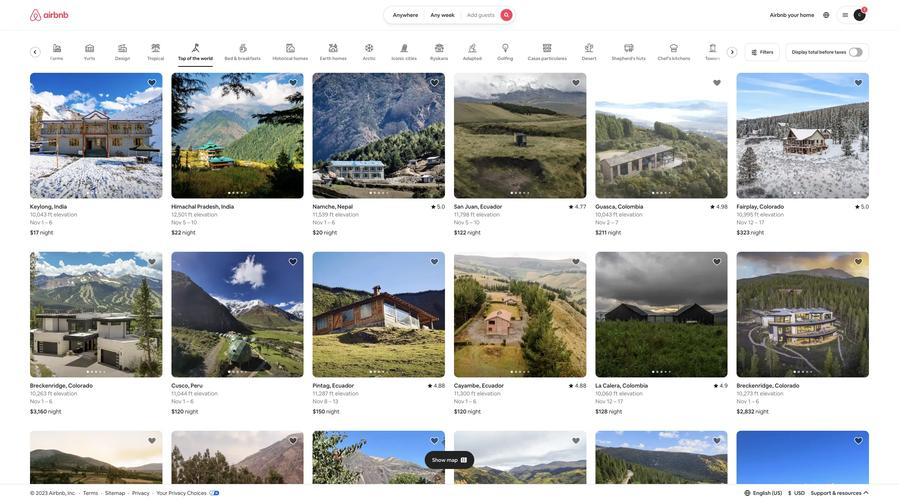 Task type: describe. For each thing, give the bounding box(es) containing it.
la
[[595, 382, 602, 389]]

10,263
[[30, 390, 47, 397]]

taxes
[[835, 49, 846, 55]]

11,287
[[313, 390, 328, 397]]

ecuador inside san juan, ecuador 11,798 ft elevation nov 5 – 10 $122 night
[[480, 203, 502, 210]]

elevation for cayambe, ecuador 11,300 ft elevation nov 1 – 6 $120 night
[[477, 390, 501, 397]]

5 for 12,501
[[183, 219, 186, 226]]

elevation for namche, nepal 11,539 ft elevation nov 1 – 6 $20 night
[[335, 211, 359, 218]]

breckenridge, colorado 10,263 ft elevation nov 1 – 6 $3,160 night
[[30, 382, 93, 415]]

india inside himachal pradesh, india 12,501 ft elevation nov 5 – 10 $22 night
[[221, 203, 234, 210]]

fairplay, colorado 10,995 ft elevation nov 12 – 17 $323 night
[[737, 203, 784, 236]]

10,043 for 1
[[30, 211, 47, 218]]

anywhere button
[[384, 6, 425, 24]]

elevation for breckenridge, colorado 10,273 ft elevation nov 1 – 6 $2,832 night
[[760, 390, 784, 397]]

homes for historical homes
[[294, 55, 308, 61]]

sitemap link
[[105, 490, 125, 496]]

1 for breckenridge, colorado 10,263 ft elevation nov 1 – 6 $3,160 night
[[41, 398, 44, 405]]

containers
[[11, 56, 34, 62]]

none search field containing anywhere
[[384, 6, 516, 24]]

10,043 for 2
[[595, 211, 612, 218]]

– for fairplay, colorado 10,995 ft elevation nov 12 – 17 $323 night
[[755, 219, 758, 226]]

cities
[[405, 55, 417, 61]]

yurts
[[84, 56, 95, 62]]

6 for 10,273
[[756, 398, 759, 405]]

chef's kitchens
[[658, 56, 690, 62]]

nov inside himachal pradesh, india 12,501 ft elevation nov 5 – 10 $22 night
[[171, 219, 182, 226]]

5.0 for fairplay, colorado 10,995 ft elevation nov 12 – 17 $323 night
[[861, 203, 869, 210]]

san juan, ecuador 11,798 ft elevation nov 5 – 10 $122 night
[[454, 203, 502, 236]]

3 · from the left
[[128, 490, 129, 496]]

group containing historical homes
[[11, 38, 741, 67]]

cayambe, ecuador 11,300 ft elevation nov 1 – 6 $120 night
[[454, 382, 504, 415]]

adapted
[[463, 56, 482, 62]]

arctic
[[363, 56, 376, 62]]

juan,
[[465, 203, 479, 210]]

calera,
[[603, 382, 621, 389]]

night inside san juan, ecuador 11,798 ft elevation nov 5 – 10 $122 night
[[468, 229, 481, 236]]

chef's
[[658, 56, 671, 62]]

1 button
[[837, 6, 869, 24]]

elevation for breckenridge, colorado 10,263 ft elevation nov 1 – 6 $3,160 night
[[54, 390, 77, 397]]

add to wishlist: breckenridge, colorado image
[[147, 257, 156, 266]]

peru
[[191, 382, 203, 389]]

airbnb your home
[[770, 12, 814, 18]]

colombia inside guasca, colombia 10,043 ft elevation nov 2 – 7 $211 night
[[618, 203, 644, 210]]

breakfasts
[[238, 56, 261, 62]]

top
[[178, 56, 186, 62]]

filters
[[760, 49, 773, 55]]

11,539
[[313, 211, 328, 218]]

display total before taxes
[[792, 49, 846, 55]]

nov for cayambe, ecuador 11,300 ft elevation nov 1 – 6 $120 night
[[454, 398, 464, 405]]

bed & breakfasts
[[225, 56, 261, 62]]

shepherd's huts
[[612, 55, 646, 61]]

6 for 11,539
[[332, 219, 335, 226]]

any
[[431, 12, 440, 18]]

airbnb your home link
[[766, 7, 819, 23]]

$128
[[595, 408, 608, 415]]

$211
[[595, 229, 607, 236]]

1 privacy from the left
[[132, 490, 149, 496]]

(us)
[[772, 490, 782, 496]]

iconic cities
[[392, 55, 417, 61]]

1 for cusco, peru 11,044 ft elevation nov 1 – 6 $120 night
[[183, 398, 185, 405]]

add to wishlist: el chaupi, ecuador image
[[854, 437, 863, 446]]

ft for breckenridge, colorado 10,273 ft elevation nov 1 – 6 $2,832 night
[[754, 390, 759, 397]]

any week button
[[424, 6, 461, 24]]

towers
[[705, 56, 721, 62]]

add to wishlist: breckenridge, colorado image
[[854, 257, 863, 266]]

12 inside fairplay, colorado 10,995 ft elevation nov 12 – 17 $323 night
[[748, 219, 754, 226]]

privacy inside your privacy choices link
[[169, 490, 186, 496]]

terms
[[83, 490, 98, 496]]

guasca,
[[595, 203, 617, 210]]

12 inside la calera, colombia 10,060 ft elevation nov 12 – 17 $128 night
[[607, 398, 612, 405]]

terms · sitemap · privacy ·
[[83, 490, 154, 496]]

the
[[193, 56, 200, 62]]

pintag,
[[313, 382, 331, 389]]

namche, nepal 11,539 ft elevation nov 1 – 6 $20 night
[[313, 203, 359, 236]]

& for bed
[[234, 56, 237, 62]]

10 for 12,501
[[191, 219, 197, 226]]

11,044
[[171, 390, 187, 397]]

night for cusco, peru 11,044 ft elevation nov 1 – 6 $120 night
[[185, 408, 198, 415]]

bed
[[225, 56, 233, 62]]

anywhere
[[393, 12, 418, 18]]

ft for breckenridge, colorado 10,263 ft elevation nov 1 – 6 $3,160 night
[[48, 390, 52, 397]]

add to wishlist: maras, peru image
[[147, 437, 156, 446]]

elevation for guasca, colombia 10,043 ft elevation nov 2 – 7 $211 night
[[619, 211, 643, 218]]

$2,832
[[737, 408, 755, 415]]

add to wishlist: san juan, ecuador image
[[571, 78, 580, 87]]

night for breckenridge, colorado 10,273 ft elevation nov 1 – 6 $2,832 night
[[756, 408, 769, 415]]

12,501
[[171, 211, 187, 218]]

add to wishlist: sacred valley, peru image
[[289, 437, 298, 446]]

elevation inside himachal pradesh, india 12,501 ft elevation nov 5 – 10 $22 night
[[194, 211, 217, 218]]

night for keylong, india 10,043 ft elevation nov 1 – 6 $17 night
[[40, 229, 53, 236]]

fairplay,
[[737, 203, 758, 210]]

guests
[[478, 12, 495, 18]]

breckenridge, for 10,273
[[737, 382, 774, 389]]

8
[[324, 398, 328, 405]]

$3,160
[[30, 408, 47, 415]]

13
[[333, 398, 338, 405]]

$120 for cayambe, ecuador 11,300 ft elevation nov 1 – 6 $120 night
[[454, 408, 467, 415]]

elevation for cusco, peru 11,044 ft elevation nov 1 – 6 $120 night
[[194, 390, 218, 397]]

6 for 10,263
[[49, 398, 52, 405]]

san
[[454, 203, 464, 210]]

add to wishlist: keylong, india image
[[147, 78, 156, 87]]

night inside la calera, colombia 10,060 ft elevation nov 12 – 17 $128 night
[[609, 408, 622, 415]]

top of the world
[[178, 56, 213, 62]]

filters button
[[745, 43, 780, 61]]

nov inside la calera, colombia 10,060 ft elevation nov 12 – 17 $128 night
[[595, 398, 606, 405]]

4.77 out of 5 average rating image
[[569, 203, 586, 210]]

– for breckenridge, colorado 10,263 ft elevation nov 1 – 6 $3,160 night
[[45, 398, 48, 405]]

nov for fairplay, colorado 10,995 ft elevation nov 12 – 17 $323 night
[[737, 219, 747, 226]]

– inside san juan, ecuador 11,798 ft elevation nov 5 – 10 $122 night
[[470, 219, 473, 226]]

– for namche, nepal 11,539 ft elevation nov 1 – 6 $20 night
[[328, 219, 331, 226]]

earth homes
[[320, 56, 347, 62]]

night for pintag, ecuador 11,287 ft elevation nov 8 – 13 $150 night
[[326, 408, 340, 415]]

& for support
[[833, 490, 836, 496]]

5 for 11,798
[[466, 219, 469, 226]]

ft for guasca, colombia 10,043 ft elevation nov 2 – 7 $211 night
[[613, 211, 618, 218]]

4 · from the left
[[152, 490, 154, 496]]

ft for fairplay, colorado 10,995 ft elevation nov 12 – 17 $323 night
[[755, 211, 759, 218]]

golfing
[[498, 56, 513, 62]]

map
[[447, 457, 458, 463]]

before
[[820, 49, 834, 55]]

desert
[[582, 56, 597, 62]]

add to wishlist: namche, nepal image
[[430, 78, 439, 87]]

nov for guasca, colombia 10,043 ft elevation nov 2 – 7 $211 night
[[595, 219, 606, 226]]

add guests
[[467, 12, 495, 18]]

breckenridge, colorado 10,273 ft elevation nov 1 – 6 $2,832 night
[[737, 382, 800, 415]]

of
[[187, 56, 192, 62]]

ecuador for pintag, ecuador 11,287 ft elevation nov 8 – 13 $150 night
[[332, 382, 354, 389]]

night for fairplay, colorado 10,995 ft elevation nov 12 – 17 $323 night
[[751, 229, 764, 236]]

total
[[809, 49, 819, 55]]

show map button
[[425, 451, 474, 469]]

sitemap
[[105, 490, 125, 496]]

– inside himachal pradesh, india 12,501 ft elevation nov 5 – 10 $22 night
[[187, 219, 190, 226]]

$323
[[737, 229, 750, 236]]

ecuador for cayambe, ecuador 11,300 ft elevation nov 1 – 6 $120 night
[[482, 382, 504, 389]]

english
[[753, 490, 771, 496]]

resources
[[837, 490, 862, 496]]

week
[[441, 12, 455, 18]]

casas
[[528, 55, 541, 61]]

4.88 for cayambe, ecuador 11,300 ft elevation nov 1 – 6 $120 night
[[575, 382, 586, 389]]

english (us)
[[753, 490, 782, 496]]

7
[[615, 219, 618, 226]]

nov for breckenridge, colorado 10,263 ft elevation nov 1 – 6 $3,160 night
[[30, 398, 40, 405]]



Task type: locate. For each thing, give the bounding box(es) containing it.
– for cayambe, ecuador 11,300 ft elevation nov 1 – 6 $120 night
[[469, 398, 472, 405]]

add to wishlist: fairplay, colorado image
[[854, 78, 863, 87]]

10,043 inside keylong, india 10,043 ft elevation nov 1 – 6 $17 night
[[30, 211, 47, 218]]

1 $120 from the left
[[454, 408, 467, 415]]

0 horizontal spatial $120
[[171, 408, 184, 415]]

ft inside fairplay, colorado 10,995 ft elevation nov 12 – 17 $323 night
[[755, 211, 759, 218]]

· right terms
[[101, 490, 102, 496]]

– down calera,
[[614, 398, 617, 405]]

10 down himachal
[[191, 219, 197, 226]]

6 inside namche, nepal 11,539 ft elevation nov 1 – 6 $20 night
[[332, 219, 335, 226]]

– inside cayambe, ecuador 11,300 ft elevation nov 1 – 6 $120 night
[[469, 398, 472, 405]]

4.88 left "la"
[[575, 382, 586, 389]]

10,043 down "guasca,"
[[595, 211, 612, 218]]

6 inside breckenridge, colorado 10,273 ft elevation nov 1 – 6 $2,832 night
[[756, 398, 759, 405]]

1 inside dropdown button
[[864, 7, 866, 12]]

0 horizontal spatial 5
[[183, 219, 186, 226]]

ecuador right juan, on the right top
[[480, 203, 502, 210]]

colorado
[[760, 203, 784, 210], [68, 382, 93, 389], [775, 382, 800, 389]]

casas particulares
[[528, 55, 567, 61]]

nov down 12,501 in the top left of the page
[[171, 219, 182, 226]]

1 horizontal spatial 17
[[759, 219, 765, 226]]

ft down himachal
[[188, 211, 193, 218]]

– down 10,263
[[45, 398, 48, 405]]

1 inside breckenridge, colorado 10,263 ft elevation nov 1 – 6 $3,160 night
[[41, 398, 44, 405]]

0 vertical spatial 17
[[759, 219, 765, 226]]

huts
[[636, 55, 646, 61]]

1 for breckenridge, colorado 10,273 ft elevation nov 1 – 6 $2,832 night
[[748, 398, 751, 405]]

1 5 from the left
[[466, 219, 469, 226]]

elevation inside cayambe, ecuador 11,300 ft elevation nov 1 – 6 $120 night
[[477, 390, 501, 397]]

add to wishlist: calca, peru image
[[430, 437, 439, 446]]

profile element
[[525, 0, 869, 30]]

1 horizontal spatial 5
[[466, 219, 469, 226]]

add to wishlist: himachal pradesh, india image
[[289, 78, 298, 87]]

elevation inside namche, nepal 11,539 ft elevation nov 1 – 6 $20 night
[[335, 211, 359, 218]]

2 10 from the left
[[191, 219, 197, 226]]

1 horizontal spatial $120
[[454, 408, 467, 415]]

namche,
[[313, 203, 336, 210]]

ft up the 13
[[329, 390, 334, 397]]

ft inside cayambe, ecuador 11,300 ft elevation nov 1 – 6 $120 night
[[471, 390, 476, 397]]

$20
[[313, 229, 323, 236]]

0 horizontal spatial 4.88
[[434, 382, 445, 389]]

kitchens
[[672, 56, 690, 62]]

elevation inside san juan, ecuador 11,798 ft elevation nov 5 – 10 $122 night
[[476, 211, 500, 218]]

night right $3,160
[[48, 408, 61, 415]]

ft down keylong,
[[48, 211, 52, 218]]

1 vertical spatial 17
[[618, 398, 623, 405]]

night inside breckenridge, colorado 10,273 ft elevation nov 1 – 6 $2,832 night
[[756, 408, 769, 415]]

4.88 out of 5 average rating image
[[428, 382, 445, 389]]

keylong, india 10,043 ft elevation nov 1 – 6 $17 night
[[30, 203, 77, 236]]

india inside keylong, india 10,043 ft elevation nov 1 – 6 $17 night
[[54, 203, 67, 210]]

add to wishlist: creede, colorado image
[[571, 437, 580, 446]]

night inside cusco, peru 11,044 ft elevation nov 1 – 6 $120 night
[[185, 408, 198, 415]]

night right $17
[[40, 229, 53, 236]]

– inside la calera, colombia 10,060 ft elevation nov 12 – 17 $128 night
[[614, 398, 617, 405]]

$120 for cusco, peru 11,044 ft elevation nov 1 – 6 $120 night
[[171, 408, 184, 415]]

– down 11,539
[[328, 219, 331, 226]]

nov inside cusco, peru 11,044 ft elevation nov 1 – 6 $120 night
[[171, 398, 182, 405]]

colorado for breckenridge, colorado 10,263 ft elevation nov 1 – 6 $3,160 night
[[68, 382, 93, 389]]

colombia inside la calera, colombia 10,060 ft elevation nov 12 – 17 $128 night
[[623, 382, 648, 389]]

elevation for keylong, india 10,043 ft elevation nov 1 – 6 $17 night
[[54, 211, 77, 218]]

– left the 7
[[611, 219, 614, 226]]

himachal pradesh, india 12,501 ft elevation nov 5 – 10 $22 night
[[171, 203, 234, 236]]

0 horizontal spatial 10,043
[[30, 211, 47, 218]]

6 for 10,043
[[49, 219, 52, 226]]

– for cusco, peru 11,044 ft elevation nov 1 – 6 $120 night
[[186, 398, 189, 405]]

cusco,
[[171, 382, 189, 389]]

india right pradesh, in the left top of the page
[[221, 203, 234, 210]]

elevation for pintag, ecuador 11,287 ft elevation nov 8 – 13 $150 night
[[335, 390, 359, 397]]

1 5.0 out of 5 average rating image from the left
[[431, 203, 445, 210]]

12
[[748, 219, 754, 226], [607, 398, 612, 405]]

$120 inside cusco, peru 11,044 ft elevation nov 1 – 6 $120 night
[[171, 408, 184, 415]]

nov inside fairplay, colorado 10,995 ft elevation nov 12 – 17 $323 night
[[737, 219, 747, 226]]

add to wishlist: pintag, ecuador image
[[430, 257, 439, 266]]

0 horizontal spatial 12
[[607, 398, 612, 405]]

breckenridge, for 10,263
[[30, 382, 67, 389]]

pintag, ecuador 11,287 ft elevation nov 8 – 13 $150 night
[[313, 382, 359, 415]]

5.0 out of 5 average rating image
[[431, 203, 445, 210], [855, 203, 869, 210]]

ft for cayambe, ecuador 11,300 ft elevation nov 1 – 6 $120 night
[[471, 390, 476, 397]]

homes for earth homes
[[332, 56, 347, 62]]

elevation inside guasca, colombia 10,043 ft elevation nov 2 – 7 $211 night
[[619, 211, 643, 218]]

india right keylong,
[[54, 203, 67, 210]]

– down keylong,
[[45, 219, 48, 226]]

night inside cayambe, ecuador 11,300 ft elevation nov 1 – 6 $120 night
[[468, 408, 481, 415]]

night for guasca, colombia 10,043 ft elevation nov 2 – 7 $211 night
[[608, 229, 621, 236]]

0 horizontal spatial 5.0 out of 5 average rating image
[[431, 203, 445, 210]]

– down juan, on the right top
[[470, 219, 473, 226]]

night down the 7
[[608, 229, 621, 236]]

ecuador inside cayambe, ecuador 11,300 ft elevation nov 1 – 6 $120 night
[[482, 382, 504, 389]]

5.0 out of 5 average rating image for namche, nepal 11,539 ft elevation nov 1 – 6 $20 night
[[431, 203, 445, 210]]

0 horizontal spatial &
[[234, 56, 237, 62]]

5 down 12,501 in the top left of the page
[[183, 219, 186, 226]]

shepherd's
[[612, 55, 635, 61]]

10 inside san juan, ecuador 11,798 ft elevation nov 5 – 10 $122 night
[[474, 219, 480, 226]]

0 horizontal spatial 10
[[191, 219, 197, 226]]

elevation inside breckenridge, colorado 10,263 ft elevation nov 1 – 6 $3,160 night
[[54, 390, 77, 397]]

0 horizontal spatial 5.0
[[437, 203, 445, 210]]

$120
[[454, 408, 467, 415], [171, 408, 184, 415]]

– inside breckenridge, colorado 10,263 ft elevation nov 1 – 6 $3,160 night
[[45, 398, 48, 405]]

show map
[[432, 457, 458, 463]]

night right $323
[[751, 229, 764, 236]]

night inside fairplay, colorado 10,995 ft elevation nov 12 – 17 $323 night
[[751, 229, 764, 236]]

add to wishlist: guasca, colombia image
[[713, 78, 722, 87]]

tropical
[[147, 56, 164, 62]]

keylong,
[[30, 203, 53, 210]]

6 for 11,300
[[473, 398, 477, 405]]

ft
[[48, 211, 52, 218], [471, 211, 475, 218], [188, 211, 193, 218], [330, 211, 334, 218], [613, 211, 618, 218], [755, 211, 759, 218], [48, 390, 52, 397], [471, 390, 476, 397], [188, 390, 193, 397], [329, 390, 334, 397], [614, 390, 618, 397], [754, 390, 759, 397]]

add to wishlist: cayambe, ecuador image
[[571, 257, 580, 266]]

night inside himachal pradesh, india 12,501 ft elevation nov 5 – 10 $22 night
[[182, 229, 196, 236]]

particulares
[[542, 55, 567, 61]]

ft inside san juan, ecuador 11,798 ft elevation nov 5 – 10 $122 night
[[471, 211, 475, 218]]

0 horizontal spatial privacy
[[132, 490, 149, 496]]

ecuador
[[480, 203, 502, 210], [482, 382, 504, 389], [332, 382, 354, 389]]

4.88 left cayambe,
[[434, 382, 445, 389]]

nov left "8"
[[313, 398, 323, 405]]

None search field
[[384, 6, 516, 24]]

6
[[49, 219, 52, 226], [332, 219, 335, 226], [49, 398, 52, 405], [473, 398, 477, 405], [190, 398, 194, 405], [756, 398, 759, 405]]

night inside keylong, india 10,043 ft elevation nov 1 – 6 $17 night
[[40, 229, 53, 236]]

nov down 11,798
[[454, 219, 464, 226]]

5.0 for namche, nepal 11,539 ft elevation nov 1 – 6 $20 night
[[437, 203, 445, 210]]

nov down 10,273
[[737, 398, 747, 405]]

$120 inside cayambe, ecuador 11,300 ft elevation nov 1 – 6 $120 night
[[454, 408, 467, 415]]

$120 down 11,300
[[454, 408, 467, 415]]

your privacy choices link
[[157, 490, 219, 497]]

ft down namche,
[[330, 211, 334, 218]]

night inside guasca, colombia 10,043 ft elevation nov 2 – 7 $211 night
[[608, 229, 621, 236]]

ft inside guasca, colombia 10,043 ft elevation nov 2 – 7 $211 night
[[613, 211, 618, 218]]

ft for namche, nepal 11,539 ft elevation nov 1 – 6 $20 night
[[330, 211, 334, 218]]

night right $20 on the left top
[[324, 229, 337, 236]]

nepal
[[337, 203, 353, 210]]

0 vertical spatial &
[[234, 56, 237, 62]]

1 inside breckenridge, colorado 10,273 ft elevation nov 1 – 6 $2,832 night
[[748, 398, 751, 405]]

ft right 10,263
[[48, 390, 52, 397]]

5 inside san juan, ecuador 11,798 ft elevation nov 5 – 10 $122 night
[[466, 219, 469, 226]]

elevation inside fairplay, colorado 10,995 ft elevation nov 12 – 17 $323 night
[[760, 211, 784, 218]]

night for namche, nepal 11,539 ft elevation nov 1 – 6 $20 night
[[324, 229, 337, 236]]

6 inside cusco, peru 11,044 ft elevation nov 1 – 6 $120 night
[[190, 398, 194, 405]]

0 horizontal spatial india
[[54, 203, 67, 210]]

nov for pintag, ecuador 11,287 ft elevation nov 8 – 13 $150 night
[[313, 398, 323, 405]]

elevation inside cusco, peru 11,044 ft elevation nov 1 – 6 $120 night
[[194, 390, 218, 397]]

cusco, peru 11,044 ft elevation nov 1 – 6 $120 night
[[171, 382, 218, 415]]

add
[[467, 12, 477, 18]]

ft inside himachal pradesh, india 12,501 ft elevation nov 5 – 10 $22 night
[[188, 211, 193, 218]]

1 vertical spatial 12
[[607, 398, 612, 405]]

1 horizontal spatial 4.88
[[575, 382, 586, 389]]

– down fairplay,
[[755, 219, 758, 226]]

10,043 down keylong,
[[30, 211, 47, 218]]

nov inside breckenridge, colorado 10,273 ft elevation nov 1 – 6 $2,832 night
[[737, 398, 747, 405]]

· left privacy link
[[128, 490, 129, 496]]

– inside namche, nepal 11,539 ft elevation nov 1 – 6 $20 night
[[328, 219, 331, 226]]

1 vertical spatial colombia
[[623, 382, 648, 389]]

night inside pintag, ecuador 11,287 ft elevation nov 8 – 13 $150 night
[[326, 408, 340, 415]]

– inside cusco, peru 11,044 ft elevation nov 1 – 6 $120 night
[[186, 398, 189, 405]]

2 india from the left
[[221, 203, 234, 210]]

show
[[432, 457, 446, 463]]

colombia up the 7
[[618, 203, 644, 210]]

ft down cayambe,
[[471, 390, 476, 397]]

privacy right your
[[169, 490, 186, 496]]

ft right 10,995
[[755, 211, 759, 218]]

$17
[[30, 229, 39, 236]]

$ usd
[[788, 490, 805, 496]]

nov inside san juan, ecuador 11,798 ft elevation nov 5 – 10 $122 night
[[454, 219, 464, 226]]

ft down calera,
[[614, 390, 618, 397]]

nov down 10,995
[[737, 219, 747, 226]]

– down 11,044
[[186, 398, 189, 405]]

12 down 10,060
[[607, 398, 612, 405]]

nov down 10,263
[[30, 398, 40, 405]]

choices
[[187, 490, 206, 496]]

1 horizontal spatial 12
[[748, 219, 754, 226]]

world
[[201, 56, 213, 62]]

4.98 out of 5 average rating image
[[711, 203, 728, 210]]

10,995
[[737, 211, 753, 218]]

10 for 11,798
[[474, 219, 480, 226]]

– inside fairplay, colorado 10,995 ft elevation nov 12 – 17 $323 night
[[755, 219, 758, 226]]

ft for keylong, india 10,043 ft elevation nov 1 – 6 $17 night
[[48, 211, 52, 218]]

ft inside cusco, peru 11,044 ft elevation nov 1 – 6 $120 night
[[188, 390, 193, 397]]

1 inside keylong, india 10,043 ft elevation nov 1 – 6 $17 night
[[41, 219, 44, 226]]

– down himachal
[[187, 219, 190, 226]]

4.88 out of 5 average rating image
[[569, 382, 586, 389]]

ft right 10,273
[[754, 390, 759, 397]]

1 horizontal spatial 5.0
[[861, 203, 869, 210]]

night down the 13
[[326, 408, 340, 415]]

1 for keylong, india 10,043 ft elevation nov 1 – 6 $17 night
[[41, 219, 44, 226]]

night
[[40, 229, 53, 236], [468, 229, 481, 236], [182, 229, 196, 236], [324, 229, 337, 236], [608, 229, 621, 236], [751, 229, 764, 236], [48, 408, 61, 415], [468, 408, 481, 415], [185, 408, 198, 415], [326, 408, 340, 415], [609, 408, 622, 415], [756, 408, 769, 415]]

add to wishlist: cusco, peru image
[[289, 257, 298, 266]]

4.9 out of 5 average rating image
[[714, 382, 728, 389]]

terms link
[[83, 490, 98, 496]]

10 inside himachal pradesh, india 12,501 ft elevation nov 5 – 10 $22 night
[[191, 219, 197, 226]]

10,060
[[595, 390, 612, 397]]

night right $128
[[609, 408, 622, 415]]

your
[[157, 490, 168, 496]]

2 5.0 from the left
[[861, 203, 869, 210]]

privacy link
[[132, 490, 149, 496]]

elevation
[[54, 211, 77, 218], [476, 211, 500, 218], [194, 211, 217, 218], [335, 211, 359, 218], [619, 211, 643, 218], [760, 211, 784, 218], [54, 390, 77, 397], [477, 390, 501, 397], [194, 390, 218, 397], [335, 390, 359, 397], [619, 390, 643, 397], [760, 390, 784, 397]]

ft inside pintag, ecuador 11,287 ft elevation nov 8 – 13 $150 night
[[329, 390, 334, 397]]

1 horizontal spatial &
[[833, 490, 836, 496]]

4.98
[[717, 203, 728, 210]]

guasca, colombia 10,043 ft elevation nov 2 – 7 $211 night
[[595, 203, 644, 236]]

10,273
[[737, 390, 753, 397]]

add to wishlist: idaho springs, colorado image
[[713, 437, 722, 446]]

1 horizontal spatial homes
[[332, 56, 347, 62]]

ecuador right cayambe,
[[482, 382, 504, 389]]

& right bed
[[234, 56, 237, 62]]

1
[[864, 7, 866, 12], [41, 219, 44, 226], [324, 219, 327, 226], [41, 398, 44, 405], [466, 398, 468, 405], [183, 398, 185, 405], [748, 398, 751, 405]]

5 inside himachal pradesh, india 12,501 ft elevation nov 5 – 10 $22 night
[[183, 219, 186, 226]]

6 inside cayambe, ecuador 11,300 ft elevation nov 1 – 6 $120 night
[[473, 398, 477, 405]]

night for cayambe, ecuador 11,300 ft elevation nov 1 – 6 $120 night
[[468, 408, 481, 415]]

2023
[[36, 490, 48, 496]]

1 10,043 from the left
[[30, 211, 47, 218]]

elevation inside pintag, ecuador 11,287 ft elevation nov 8 – 13 $150 night
[[335, 390, 359, 397]]

5 down 11,798
[[466, 219, 469, 226]]

cayambe,
[[454, 382, 481, 389]]

1 5.0 from the left
[[437, 203, 445, 210]]

1 horizontal spatial breckenridge,
[[737, 382, 774, 389]]

1 inside cusco, peru 11,044 ft elevation nov 1 – 6 $120 night
[[183, 398, 185, 405]]

homes right historical
[[294, 55, 308, 61]]

– inside keylong, india 10,043 ft elevation nov 1 – 6 $17 night
[[45, 219, 48, 226]]

support & resources
[[811, 490, 862, 496]]

1 india from the left
[[54, 203, 67, 210]]

himachal
[[171, 203, 196, 210]]

1 inside namche, nepal 11,539 ft elevation nov 1 – 6 $20 night
[[324, 219, 327, 226]]

elevation for fairplay, colorado 10,995 ft elevation nov 12 – 17 $323 night
[[760, 211, 784, 218]]

– inside pintag, ecuador 11,287 ft elevation nov 8 – 13 $150 night
[[329, 398, 332, 405]]

elevation inside breckenridge, colorado 10,273 ft elevation nov 1 – 6 $2,832 night
[[760, 390, 784, 397]]

0 vertical spatial 12
[[748, 219, 754, 226]]

nov inside namche, nepal 11,539 ft elevation nov 1 – 6 $20 night
[[313, 219, 323, 226]]

ft inside breckenridge, colorado 10,273 ft elevation nov 1 – 6 $2,832 night
[[754, 390, 759, 397]]

nov up $17
[[30, 219, 40, 226]]

– down 10,273
[[752, 398, 755, 405]]

1 for cayambe, ecuador 11,300 ft elevation nov 1 – 6 $120 night
[[466, 398, 468, 405]]

nov down 10,060
[[595, 398, 606, 405]]

ft inside keylong, india 10,043 ft elevation nov 1 – 6 $17 night
[[48, 211, 52, 218]]

· right inc.
[[79, 490, 80, 496]]

4.88 for pintag, ecuador 11,287 ft elevation nov 8 – 13 $150 night
[[434, 382, 445, 389]]

ft for pintag, ecuador 11,287 ft elevation nov 8 – 13 $150 night
[[329, 390, 334, 397]]

ft inside la calera, colombia 10,060 ft elevation nov 12 – 17 $128 night
[[614, 390, 618, 397]]

1 horizontal spatial 5.0 out of 5 average rating image
[[855, 203, 869, 210]]

night right $22
[[182, 229, 196, 236]]

add to wishlist: la calera, colombia image
[[713, 257, 722, 266]]

11,300
[[454, 390, 470, 397]]

2 10,043 from the left
[[595, 211, 612, 218]]

india
[[54, 203, 67, 210], [221, 203, 234, 210]]

night right $122
[[468, 229, 481, 236]]

1 breckenridge, from the left
[[30, 382, 67, 389]]

4.77
[[575, 203, 586, 210]]

– for keylong, india 10,043 ft elevation nov 1 – 6 $17 night
[[45, 219, 48, 226]]

homes right earth
[[332, 56, 347, 62]]

group
[[11, 38, 741, 67], [30, 73, 162, 199], [171, 73, 304, 199], [313, 73, 445, 199], [454, 73, 586, 199], [595, 73, 728, 199], [737, 73, 869, 199], [30, 252, 162, 378], [171, 252, 304, 378], [313, 252, 445, 378], [454, 252, 586, 378], [595, 252, 728, 378], [737, 252, 869, 378], [30, 431, 162, 502], [171, 431, 304, 502], [313, 431, 445, 502], [454, 431, 586, 502], [595, 431, 728, 502], [737, 431, 869, 502]]

design
[[115, 56, 130, 62]]

night inside namche, nepal 11,539 ft elevation nov 1 – 6 $20 night
[[324, 229, 337, 236]]

display
[[792, 49, 808, 55]]

night for breckenridge, colorado 10,263 ft elevation nov 1 – 6 $3,160 night
[[48, 408, 61, 415]]

17 inside la calera, colombia 10,060 ft elevation nov 12 – 17 $128 night
[[618, 398, 623, 405]]

0 horizontal spatial 17
[[618, 398, 623, 405]]

& right support
[[833, 490, 836, 496]]

english (us) button
[[744, 490, 782, 496]]

iconic
[[392, 55, 404, 61]]

1 inside cayambe, ecuador 11,300 ft elevation nov 1 – 6 $120 night
[[466, 398, 468, 405]]

any week
[[431, 12, 455, 18]]

breckenridge, inside breckenridge, colorado 10,263 ft elevation nov 1 – 6 $3,160 night
[[30, 382, 67, 389]]

night inside breckenridge, colorado 10,263 ft elevation nov 1 – 6 $3,160 night
[[48, 408, 61, 415]]

nov inside cayambe, ecuador 11,300 ft elevation nov 1 – 6 $120 night
[[454, 398, 464, 405]]

2 · from the left
[[101, 490, 102, 496]]

usd
[[795, 490, 805, 496]]

nov for keylong, india 10,043 ft elevation nov 1 – 6 $17 night
[[30, 219, 40, 226]]

nov for breckenridge, colorado 10,273 ft elevation nov 1 – 6 $2,832 night
[[737, 398, 747, 405]]

– inside breckenridge, colorado 10,273 ft elevation nov 1 – 6 $2,832 night
[[752, 398, 755, 405]]

5.0
[[437, 203, 445, 210], [861, 203, 869, 210]]

breckenridge, inside breckenridge, colorado 10,273 ft elevation nov 1 – 6 $2,832 night
[[737, 382, 774, 389]]

– down 11,300
[[469, 398, 472, 405]]

display total before taxes button
[[786, 43, 869, 61]]

breckenridge, up 10,263
[[30, 382, 67, 389]]

nov inside keylong, india 10,043 ft elevation nov 1 – 6 $17 night
[[30, 219, 40, 226]]

home
[[800, 12, 814, 18]]

ecuador inside pintag, ecuador 11,287 ft elevation nov 8 – 13 $150 night
[[332, 382, 354, 389]]

colombia right calera,
[[623, 382, 648, 389]]

5
[[466, 219, 469, 226], [183, 219, 186, 226]]

1 horizontal spatial privacy
[[169, 490, 186, 496]]

nov down 11,539
[[313, 219, 323, 226]]

$120 down 11,044
[[171, 408, 184, 415]]

privacy left your
[[132, 490, 149, 496]]

nov
[[30, 219, 40, 226], [454, 219, 464, 226], [171, 219, 182, 226], [313, 219, 323, 226], [595, 219, 606, 226], [737, 219, 747, 226], [30, 398, 40, 405], [454, 398, 464, 405], [171, 398, 182, 405], [313, 398, 323, 405], [595, 398, 606, 405], [737, 398, 747, 405]]

1 · from the left
[[79, 490, 80, 496]]

10
[[474, 219, 480, 226], [191, 219, 197, 226]]

1 horizontal spatial 10
[[474, 219, 480, 226]]

colorado for breckenridge, colorado 10,273 ft elevation nov 1 – 6 $2,832 night
[[775, 382, 800, 389]]

nov down 11,044
[[171, 398, 182, 405]]

2 privacy from the left
[[169, 490, 186, 496]]

© 2023 airbnb, inc. ·
[[30, 490, 80, 496]]

– for breckenridge, colorado 10,273 ft elevation nov 1 – 6 $2,832 night
[[752, 398, 755, 405]]

night down 11,044
[[185, 408, 198, 415]]

night down 11,300
[[468, 408, 481, 415]]

ecuador up the 13
[[332, 382, 354, 389]]

– right "8"
[[329, 398, 332, 405]]

add guests button
[[461, 6, 516, 24]]

12 down 10,995
[[748, 219, 754, 226]]

colorado inside fairplay, colorado 10,995 ft elevation nov 12 – 17 $323 night
[[760, 203, 784, 210]]

1 vertical spatial &
[[833, 490, 836, 496]]

1 10 from the left
[[474, 219, 480, 226]]

6 inside keylong, india 10,043 ft elevation nov 1 – 6 $17 night
[[49, 219, 52, 226]]

$150
[[313, 408, 325, 415]]

nov inside pintag, ecuador 11,287 ft elevation nov 8 – 13 $150 night
[[313, 398, 323, 405]]

elevation inside la calera, colombia 10,060 ft elevation nov 12 – 17 $128 night
[[619, 390, 643, 397]]

1 4.88 from the left
[[575, 382, 586, 389]]

nov down 11,300
[[454, 398, 464, 405]]

– for guasca, colombia 10,043 ft elevation nov 2 – 7 $211 night
[[611, 219, 614, 226]]

support
[[811, 490, 831, 496]]

ft for cusco, peru 11,044 ft elevation nov 1 – 6 $120 night
[[188, 390, 193, 397]]

2 5 from the left
[[183, 219, 186, 226]]

6 for 11,044
[[190, 398, 194, 405]]

–
[[45, 219, 48, 226], [470, 219, 473, 226], [187, 219, 190, 226], [328, 219, 331, 226], [611, 219, 614, 226], [755, 219, 758, 226], [45, 398, 48, 405], [469, 398, 472, 405], [186, 398, 189, 405], [329, 398, 332, 405], [614, 398, 617, 405], [752, 398, 755, 405]]

10 down juan, on the right top
[[474, 219, 480, 226]]

· left your
[[152, 490, 154, 496]]

1 for namche, nepal 11,539 ft elevation nov 1 – 6 $20 night
[[324, 219, 327, 226]]

17 inside fairplay, colorado 10,995 ft elevation nov 12 – 17 $323 night
[[759, 219, 765, 226]]

nov inside guasca, colombia 10,043 ft elevation nov 2 – 7 $211 night
[[595, 219, 606, 226]]

ft inside breckenridge, colorado 10,263 ft elevation nov 1 – 6 $3,160 night
[[48, 390, 52, 397]]

nov inside breckenridge, colorado 10,263 ft elevation nov 1 – 6 $3,160 night
[[30, 398, 40, 405]]

5.0 out of 5 average rating image for fairplay, colorado 10,995 ft elevation nov 12 – 17 $323 night
[[855, 203, 869, 210]]

2 $120 from the left
[[171, 408, 184, 415]]

0 horizontal spatial homes
[[294, 55, 308, 61]]

nov for namche, nepal 11,539 ft elevation nov 1 – 6 $20 night
[[313, 219, 323, 226]]

colorado inside breckenridge, colorado 10,263 ft elevation nov 1 – 6 $3,160 night
[[68, 382, 93, 389]]

night right the $2,832
[[756, 408, 769, 415]]

6 inside breckenridge, colorado 10,263 ft elevation nov 1 – 6 $3,160 night
[[49, 398, 52, 405]]

breckenridge, up 10,273
[[737, 382, 774, 389]]

0 horizontal spatial breckenridge,
[[30, 382, 67, 389]]

1 horizontal spatial india
[[221, 203, 234, 210]]

·
[[79, 490, 80, 496], [101, 490, 102, 496], [128, 490, 129, 496], [152, 490, 154, 496]]

nov for cusco, peru 11,044 ft elevation nov 1 – 6 $120 night
[[171, 398, 182, 405]]

– for pintag, ecuador 11,287 ft elevation nov 8 – 13 $150 night
[[329, 398, 332, 405]]

airbnb
[[770, 12, 787, 18]]

colorado inside breckenridge, colorado 10,273 ft elevation nov 1 – 6 $2,832 night
[[775, 382, 800, 389]]

2 4.88 from the left
[[434, 382, 445, 389]]

11,798
[[454, 211, 469, 218]]

$
[[788, 490, 792, 496]]

ft down juan, on the right top
[[471, 211, 475, 218]]

nov left 2
[[595, 219, 606, 226]]

– inside guasca, colombia 10,043 ft elevation nov 2 – 7 $211 night
[[611, 219, 614, 226]]

2 5.0 out of 5 average rating image from the left
[[855, 203, 869, 210]]

colorado for fairplay, colorado 10,995 ft elevation nov 12 – 17 $323 night
[[760, 203, 784, 210]]

2 breckenridge, from the left
[[737, 382, 774, 389]]

your privacy choices
[[157, 490, 206, 496]]

10,043 inside guasca, colombia 10,043 ft elevation nov 2 – 7 $211 night
[[595, 211, 612, 218]]

1 horizontal spatial 10,043
[[595, 211, 612, 218]]

0 vertical spatial colombia
[[618, 203, 644, 210]]

ft down peru
[[188, 390, 193, 397]]

©
[[30, 490, 35, 496]]

elevation inside keylong, india 10,043 ft elevation nov 1 – 6 $17 night
[[54, 211, 77, 218]]

ft inside namche, nepal 11,539 ft elevation nov 1 – 6 $20 night
[[330, 211, 334, 218]]

ft up the 7
[[613, 211, 618, 218]]



Task type: vqa. For each thing, say whether or not it's contained in the screenshot.
elevation
yes



